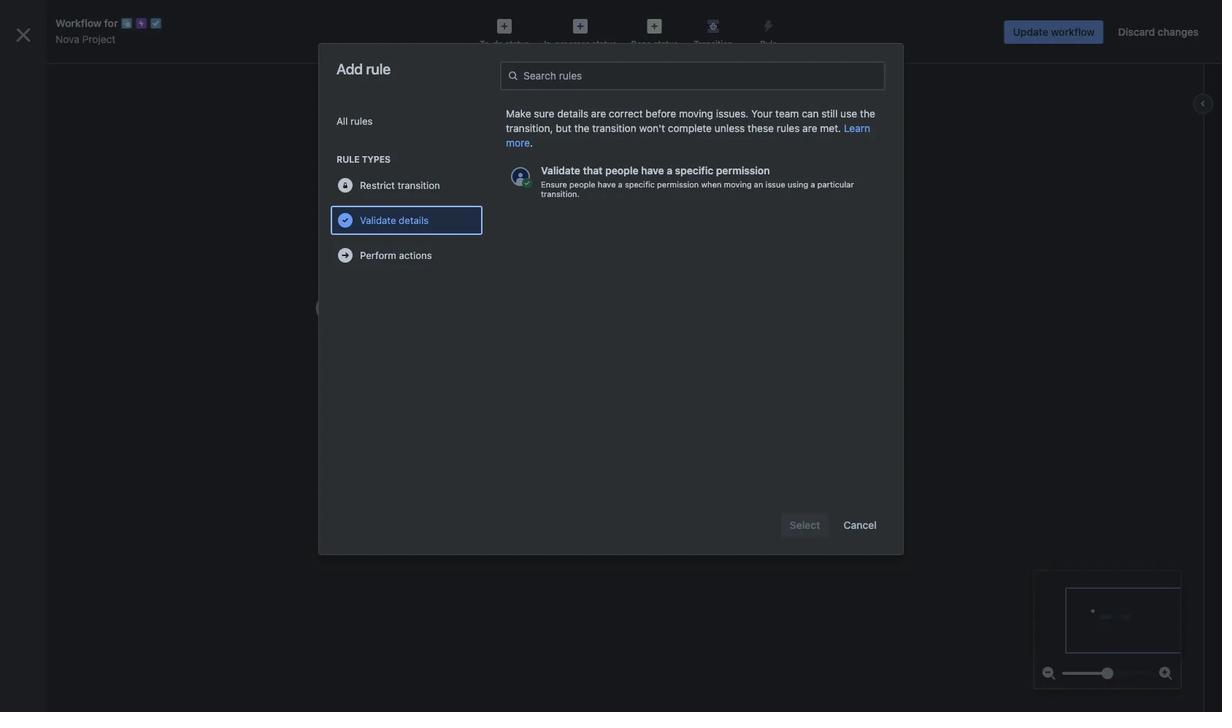 Task type: describe. For each thing, give the bounding box(es) containing it.
in-progress status
[[544, 39, 617, 49]]

still
[[822, 108, 838, 120]]

update workflow button
[[1004, 20, 1104, 44]]

validate for that
[[541, 165, 580, 177]]

discard
[[1118, 26, 1155, 38]]

nova project
[[55, 33, 116, 45]]

details inside make sure details are correct before moving issues. your team can still use the transition, but the transition won't complete unless these rules are met.
[[557, 108, 588, 120]]

all
[[337, 115, 348, 127]]

transition button
[[686, 15, 741, 50]]

done status button
[[624, 15, 686, 50]]

unless
[[715, 122, 745, 134]]

you're for you're in a team-managed project
[[18, 661, 44, 672]]

.
[[530, 137, 533, 149]]

nova project software project
[[44, 64, 112, 90]]

complete
[[668, 122, 712, 134]]

sure
[[534, 108, 554, 120]]

nova for nova project software project
[[44, 64, 69, 76]]

0 horizontal spatial the
[[60, 104, 74, 114]]

learn
[[844, 122, 870, 134]]

add rule
[[337, 60, 391, 77]]

but
[[556, 122, 572, 134]]

project settings link
[[6, 163, 169, 192]]

ensure
[[541, 180, 567, 189]]

workflow
[[55, 17, 102, 29]]

issue
[[20, 211, 46, 223]]

create
[[541, 14, 573, 26]]

restrict transition button
[[331, 171, 483, 200]]

more
[[506, 137, 530, 149]]

details inside button
[[399, 215, 429, 226]]

rule for rule
[[760, 39, 777, 49]]

to-do status button
[[472, 15, 537, 50]]

perform actions
[[360, 250, 432, 261]]

in-progress status button
[[537, 15, 624, 50]]

an
[[754, 180, 763, 189]]

a right transition.
[[618, 180, 623, 189]]

free
[[77, 104, 96, 114]]

you're in the workflow viewfinder, use the arrow keys to move it element
[[1035, 572, 1181, 659]]

discard changes
[[1118, 26, 1199, 38]]

done status
[[631, 39, 678, 49]]

issues.
[[716, 108, 749, 120]]

to-do status
[[480, 39, 530, 49]]

0 vertical spatial specific
[[675, 165, 713, 177]]

update workflow
[[1013, 26, 1095, 38]]

actions
[[399, 250, 432, 261]]

in
[[46, 661, 53, 672]]

perform
[[360, 250, 396, 261]]

restrict
[[360, 180, 395, 191]]

1 horizontal spatial people
[[605, 165, 639, 177]]

1 horizontal spatial are
[[803, 122, 817, 134]]

project for nova project
[[82, 33, 116, 45]]

you're for you're on the free plan
[[18, 104, 45, 114]]

update
[[1013, 26, 1048, 38]]

close workflow editor image
[[12, 23, 35, 47]]

managed
[[88, 661, 126, 672]]

software
[[44, 79, 81, 90]]

settings
[[74, 171, 112, 183]]

1 horizontal spatial the
[[574, 122, 590, 134]]

use
[[841, 108, 857, 120]]

using
[[788, 180, 808, 189]]

met.
[[820, 122, 841, 134]]

nova project link
[[55, 31, 116, 48]]

particular
[[817, 180, 854, 189]]

validate that people have a specific permission ensure people have a specific permission when moving an issue using a particular transition.
[[541, 165, 854, 199]]

dialog containing workflow for
[[0, 0, 1222, 713]]

moving inside validate that people have a specific permission ensure people have a specific permission when moving an issue using a particular transition.
[[724, 180, 752, 189]]

before
[[646, 108, 676, 120]]

1 vertical spatial specific
[[625, 180, 655, 189]]

upgrade
[[42, 129, 85, 140]]

won't
[[639, 122, 665, 134]]

to-
[[480, 39, 493, 49]]

progress
[[555, 39, 590, 49]]

validate details button
[[331, 206, 483, 235]]

when
[[701, 180, 722, 189]]

Search rules text field
[[519, 63, 878, 89]]

changes
[[1158, 26, 1199, 38]]

transition inside make sure details are correct before moving issues. your team can still use the transition, but the transition won't complete unless these rules are met.
[[592, 122, 637, 134]]

your
[[751, 108, 773, 120]]

learn more link
[[506, 122, 870, 149]]

0 horizontal spatial permission
[[657, 180, 699, 189]]

you're in a team-managed project
[[18, 661, 158, 672]]

rule
[[366, 60, 391, 77]]

validate for details
[[360, 215, 396, 226]]



Task type: vqa. For each thing, say whether or not it's contained in the screenshot.
THE NOVA in the NOVA PROJECT link
yes



Task type: locate. For each thing, give the bounding box(es) containing it.
validate up ensure
[[541, 165, 580, 177]]

nova down the workflow
[[55, 33, 79, 45]]

0 horizontal spatial project
[[83, 79, 112, 90]]

0 vertical spatial you're
[[18, 104, 45, 114]]

types inside group
[[49, 211, 76, 223]]

1 horizontal spatial project
[[129, 661, 158, 672]]

0 vertical spatial nova
[[55, 33, 79, 45]]

learn more
[[506, 122, 870, 149]]

rule
[[760, 39, 777, 49], [337, 154, 360, 164]]

primary element
[[9, 0, 945, 41]]

0 vertical spatial moving
[[679, 108, 713, 120]]

details up but
[[557, 108, 588, 120]]

Search field
[[945, 8, 1091, 32]]

1 vertical spatial validate
[[360, 215, 396, 226]]

project for nova project software project
[[71, 64, 106, 76]]

specific up when
[[675, 165, 713, 177]]

0 vertical spatial types
[[362, 154, 391, 164]]

1 horizontal spatial types
[[362, 154, 391, 164]]

project inside nova project software project
[[83, 79, 112, 90]]

status for in-progress status
[[592, 39, 617, 49]]

validate up 'perform'
[[360, 215, 396, 226]]

rule inside popup button
[[760, 39, 777, 49]]

rule types group
[[331, 142, 483, 276]]

0 horizontal spatial transition
[[398, 180, 440, 191]]

that
[[583, 165, 603, 177]]

people
[[605, 165, 639, 177], [569, 180, 596, 189]]

1 vertical spatial transition
[[398, 180, 440, 191]]

2 horizontal spatial the
[[860, 108, 875, 120]]

are down "can"
[[803, 122, 817, 134]]

for
[[104, 17, 118, 29]]

status inside done status popup button
[[654, 39, 678, 49]]

1 vertical spatial you're
[[18, 661, 44, 672]]

issue
[[766, 180, 785, 189]]

all rules button
[[331, 107, 483, 136]]

make sure details are correct before moving issues. your team can still use the transition, but the transition won't complete unless these rules are met.
[[506, 108, 875, 134]]

1 you're from the top
[[18, 104, 45, 114]]

0 horizontal spatial validate
[[360, 215, 396, 226]]

1 horizontal spatial details
[[557, 108, 588, 120]]

have down 'won't'
[[641, 165, 664, 177]]

types inside group
[[362, 154, 391, 164]]

0 horizontal spatial rule
[[337, 154, 360, 164]]

1 status from the left
[[505, 39, 530, 49]]

0 horizontal spatial have
[[598, 180, 616, 189]]

a down learn more link
[[667, 165, 673, 177]]

types right issue
[[49, 211, 76, 223]]

permission
[[716, 165, 770, 177], [657, 180, 699, 189]]

2 horizontal spatial status
[[654, 39, 678, 49]]

1 vertical spatial project
[[129, 661, 158, 672]]

0 horizontal spatial specific
[[625, 180, 655, 189]]

0 vertical spatial details
[[557, 108, 588, 120]]

project
[[83, 79, 112, 90], [129, 661, 158, 672]]

a right in
[[56, 661, 61, 672]]

nova inside nova project software project
[[44, 64, 69, 76]]

1 vertical spatial rule
[[337, 154, 360, 164]]

status inside to-do status popup button
[[505, 39, 530, 49]]

0 horizontal spatial details
[[399, 215, 429, 226]]

people right that
[[605, 165, 639, 177]]

project inside dialog
[[82, 33, 116, 45]]

perform actions button
[[331, 241, 483, 270]]

moving left an
[[724, 180, 752, 189]]

restrict transition
[[360, 180, 440, 191]]

1 horizontal spatial status
[[592, 39, 617, 49]]

0 vertical spatial people
[[605, 165, 639, 177]]

plan
[[98, 104, 116, 114]]

dialog
[[0, 0, 1222, 713]]

you're left on at the left of page
[[18, 104, 45, 114]]

1 horizontal spatial rules
[[777, 122, 800, 134]]

transition.
[[541, 189, 580, 199]]

status
[[505, 39, 530, 49], [592, 39, 617, 49], [654, 39, 678, 49]]

add rule dialog
[[319, 44, 903, 555]]

permission left when
[[657, 180, 699, 189]]

0 horizontal spatial moving
[[679, 108, 713, 120]]

transition down correct
[[592, 122, 637, 134]]

you're
[[18, 104, 45, 114], [18, 661, 44, 672]]

1 horizontal spatial validate
[[541, 165, 580, 177]]

filter rules group
[[331, 107, 483, 276]]

cancel button
[[835, 514, 886, 537]]

the right but
[[574, 122, 590, 134]]

rule for rule types
[[337, 154, 360, 164]]

0 horizontal spatial types
[[49, 211, 76, 223]]

the right on at the left of page
[[60, 104, 74, 114]]

make
[[506, 108, 531, 120]]

permission up an
[[716, 165, 770, 177]]

3 status from the left
[[654, 39, 678, 49]]

0 vertical spatial permission
[[716, 165, 770, 177]]

0 horizontal spatial rules
[[351, 115, 373, 127]]

zoom in image
[[1157, 665, 1175, 683]]

correct
[[609, 108, 643, 120]]

workflow
[[1051, 26, 1095, 38]]

2 vertical spatial project
[[38, 171, 71, 183]]

0 vertical spatial transition
[[592, 122, 637, 134]]

issue types
[[20, 211, 76, 223]]

Zoom level range field
[[1062, 659, 1153, 689]]

are
[[591, 108, 606, 120], [803, 122, 817, 134]]

create button
[[532, 8, 582, 32]]

types for issue types
[[49, 211, 76, 223]]

0 horizontal spatial are
[[591, 108, 606, 120]]

2 you're from the top
[[18, 661, 44, 672]]

2 status from the left
[[592, 39, 617, 49]]

a right using
[[811, 180, 815, 189]]

validate details
[[360, 215, 429, 226]]

0 vertical spatial have
[[641, 165, 664, 177]]

upgrade button
[[18, 123, 96, 146]]

rule right transition at the right top of the page
[[760, 39, 777, 49]]

1 vertical spatial permission
[[657, 180, 699, 189]]

1 horizontal spatial rule
[[760, 39, 777, 49]]

rules inside button
[[351, 115, 373, 127]]

project left settings
[[38, 171, 71, 183]]

jira software image
[[38, 11, 136, 29], [38, 11, 136, 29]]

in-
[[544, 39, 555, 49]]

transition up validate details button
[[398, 180, 440, 191]]

status right done
[[654, 39, 678, 49]]

details
[[557, 108, 588, 120], [399, 215, 429, 226]]

transition inside button
[[398, 180, 440, 191]]

rule button
[[741, 15, 796, 50]]

0 vertical spatial rule
[[760, 39, 777, 49]]

these
[[748, 122, 774, 134]]

project up software
[[71, 64, 106, 76]]

status for to-do status
[[505, 39, 530, 49]]

rules inside make sure details are correct before moving issues. your team can still use the transition, but the transition won't complete unless these rules are met.
[[777, 122, 800, 134]]

do
[[493, 39, 503, 49]]

transition
[[592, 122, 637, 134], [398, 180, 440, 191]]

moving up complete at the top right of the page
[[679, 108, 713, 120]]

1 vertical spatial people
[[569, 180, 596, 189]]

discard changes button
[[1110, 20, 1208, 44]]

1 horizontal spatial have
[[641, 165, 664, 177]]

details up actions at top left
[[399, 215, 429, 226]]

team-
[[63, 661, 88, 672]]

done
[[631, 39, 652, 49]]

zoom out image
[[1040, 665, 1058, 683]]

the up learn
[[860, 108, 875, 120]]

people down that
[[569, 180, 596, 189]]

nova inside dialog
[[55, 33, 79, 45]]

moving inside make sure details are correct before moving issues. your team can still use the transition, but the transition won't complete unless these rules are met.
[[679, 108, 713, 120]]

1 vertical spatial types
[[49, 211, 76, 223]]

you're left in
[[18, 661, 44, 672]]

team
[[775, 108, 799, 120]]

1 horizontal spatial permission
[[716, 165, 770, 177]]

status right do
[[505, 39, 530, 49]]

0 vertical spatial project
[[83, 79, 112, 90]]

nova for nova project
[[55, 33, 79, 45]]

issue types group
[[6, 198, 169, 386]]

status right progress
[[592, 39, 617, 49]]

project down for
[[82, 33, 116, 45]]

the
[[60, 104, 74, 114], [860, 108, 875, 120], [574, 122, 590, 134]]

rules down team
[[777, 122, 800, 134]]

1 vertical spatial details
[[399, 215, 429, 226]]

1 horizontal spatial moving
[[724, 180, 752, 189]]

1 vertical spatial are
[[803, 122, 817, 134]]

on
[[47, 104, 58, 114]]

transition
[[694, 39, 733, 49]]

project settings
[[38, 171, 112, 183]]

types up "restrict"
[[362, 154, 391, 164]]

validate inside validate that people have a specific permission ensure people have a specific permission when moving an issue using a particular transition.
[[541, 165, 580, 177]]

1 horizontal spatial transition
[[592, 122, 637, 134]]

cancel
[[844, 519, 877, 532]]

0 vertical spatial are
[[591, 108, 606, 120]]

project
[[82, 33, 116, 45], [71, 64, 106, 76], [38, 171, 71, 183]]

1 vertical spatial moving
[[724, 180, 752, 189]]

specific down 'won't'
[[625, 180, 655, 189]]

1 vertical spatial have
[[598, 180, 616, 189]]

have down that
[[598, 180, 616, 189]]

rule types
[[337, 154, 391, 164]]

0 horizontal spatial people
[[569, 180, 596, 189]]

rule down all
[[337, 154, 360, 164]]

workflow for
[[55, 17, 118, 29]]

0 horizontal spatial status
[[505, 39, 530, 49]]

rules right all
[[351, 115, 373, 127]]

types for rule types
[[362, 154, 391, 164]]

can
[[802, 108, 819, 120]]

0 vertical spatial project
[[82, 33, 116, 45]]

rules
[[351, 115, 373, 127], [777, 122, 800, 134]]

project up plan
[[83, 79, 112, 90]]

add
[[337, 60, 363, 77]]

1 vertical spatial project
[[71, 64, 106, 76]]

create banner
[[0, 0, 1222, 41]]

validate inside button
[[360, 215, 396, 226]]

status inside in-progress status popup button
[[592, 39, 617, 49]]

are left correct
[[591, 108, 606, 120]]

project right managed
[[129, 661, 158, 672]]

0 vertical spatial validate
[[541, 165, 580, 177]]

1 vertical spatial nova
[[44, 64, 69, 76]]

all rules
[[337, 115, 373, 127]]

project inside nova project software project
[[71, 64, 106, 76]]

rule inside group
[[337, 154, 360, 164]]

nova up software
[[44, 64, 69, 76]]

moving
[[679, 108, 713, 120], [724, 180, 752, 189]]

1 horizontal spatial specific
[[675, 165, 713, 177]]

validate
[[541, 165, 580, 177], [360, 215, 396, 226]]

transition,
[[506, 122, 553, 134]]

you're on the free plan
[[18, 104, 116, 114]]



